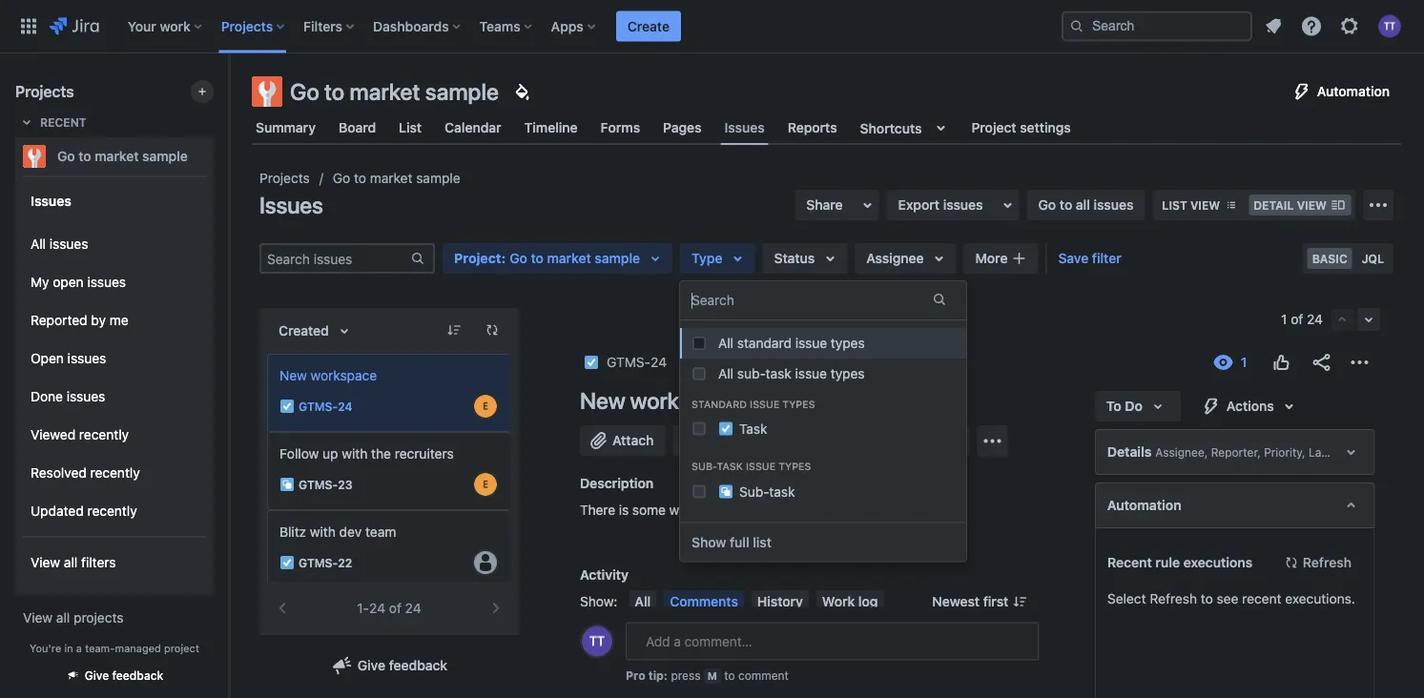 Task type: locate. For each thing, give the bounding box(es) containing it.
0 vertical spatial a
[[734, 433, 742, 448]]

0 vertical spatial task
[[766, 366, 792, 382]]

up
[[323, 446, 338, 462]]

issues inside tab list
[[725, 120, 765, 135]]

new workspace down the created dropdown button at the left top of page
[[280, 368, 377, 384]]

task image
[[280, 555, 295, 571]]

new workspace down copy link to issue image
[[580, 387, 739, 414]]

list right the board
[[399, 120, 422, 135]]

task down 'all standard issue types'
[[766, 366, 792, 382]]

0 vertical spatial task element
[[267, 354, 511, 432]]

0 horizontal spatial issues
[[31, 192, 71, 208]]

workspace down copy link to issue image
[[630, 387, 739, 414]]

task image left gtms-24 link
[[584, 355, 599, 370]]

types
[[831, 335, 865, 351], [831, 366, 865, 382], [783, 398, 815, 410], [779, 461, 811, 472]]

issue up the 'all sub-task issue types'
[[795, 335, 827, 351]]

to up the board
[[324, 78, 345, 105]]

give feedback button
[[319, 651, 459, 681], [54, 660, 175, 691]]

0 vertical spatial go to market sample
[[290, 78, 499, 105]]

1 vertical spatial gtms-24
[[299, 400, 353, 413]]

0 vertical spatial of
[[1291, 311, 1303, 327]]

1 horizontal spatial view
[[1297, 198, 1327, 212]]

work right some
[[669, 502, 699, 518]]

1 vertical spatial sub-
[[739, 483, 769, 499]]

create project image
[[195, 84, 210, 99]]

recently down 'resolved recently' link
[[87, 503, 137, 519]]

to do
[[1106, 398, 1142, 414]]

1 vertical spatial with
[[310, 524, 336, 540]]

go to market sample up list link
[[290, 78, 499, 105]]

sub- for sub-task issue types
[[692, 461, 717, 472]]

all left standard
[[718, 335, 734, 351]]

0 vertical spatial recently
[[79, 427, 129, 443]]

settings image
[[1339, 15, 1361, 38]]

sort descending image
[[446, 322, 462, 338]]

view all filters link
[[23, 544, 206, 582]]

give down 1-
[[358, 658, 385, 674]]

gtms-24 up the attach at bottom
[[607, 354, 667, 370]]

give feedback for the leftmost give feedback "button"
[[85, 669, 163, 683]]

export issues
[[898, 197, 983, 213]]

all left sub-
[[718, 366, 734, 382]]

1-24 of 24
[[357, 601, 421, 616]]

1 horizontal spatial new
[[580, 387, 625, 414]]

reports
[[788, 120, 837, 135]]

project settings
[[972, 120, 1071, 135]]

issues for done issues
[[67, 389, 105, 405]]

list box
[[267, 354, 511, 698]]

2 vertical spatial projects
[[260, 170, 310, 186]]

1 horizontal spatial with
[[342, 446, 368, 462]]

1 vertical spatial recently
[[90, 465, 140, 481]]

project : go to market sample
[[454, 250, 640, 266]]

updated recently
[[31, 503, 137, 519]]

banner
[[0, 0, 1424, 53]]

issues for all issues
[[49, 236, 88, 252]]

0 vertical spatial project
[[972, 120, 1017, 135]]

the
[[371, 446, 391, 462]]

1 horizontal spatial feedback
[[389, 658, 448, 674]]

1 horizontal spatial go to market sample link
[[333, 167, 460, 190]]

0 vertical spatial projects
[[221, 18, 273, 34]]

collapse recent projects image
[[15, 111, 38, 134]]

task element
[[267, 354, 511, 432], [267, 510, 511, 589]]

0 vertical spatial eloisefrancis23 image
[[474, 395, 497, 418]]

2 vertical spatial go to market sample
[[333, 170, 460, 186]]

all for filters
[[64, 555, 78, 571]]

0 horizontal spatial task image
[[280, 399, 295, 414]]

dashboards button
[[367, 11, 468, 42]]

to
[[324, 78, 345, 105], [79, 148, 91, 164], [354, 170, 366, 186], [1060, 197, 1073, 213], [531, 250, 544, 266], [702, 502, 715, 518], [724, 669, 735, 683]]

issue right child
[[779, 433, 812, 448]]

0 vertical spatial workspace
[[311, 368, 377, 384]]

0 horizontal spatial project
[[454, 250, 501, 266]]

Add a comment… field
[[626, 623, 1039, 661]]

filters
[[304, 18, 343, 34]]

give feedback button down 1-24 of 24
[[319, 651, 459, 681]]

new workspace inside task element
[[280, 368, 377, 384]]

eloisefrancis23 image
[[474, 395, 497, 418], [474, 473, 497, 496]]

sub- down sub-task issue types
[[739, 483, 769, 499]]

go to market sample link down recent
[[15, 137, 206, 176]]

issues up all issues
[[31, 192, 71, 208]]

pro
[[626, 669, 646, 683]]

issues inside group
[[31, 192, 71, 208]]

save
[[1058, 250, 1089, 266]]

details element
[[1095, 429, 1375, 475]]

list
[[399, 120, 422, 135], [1162, 198, 1188, 212]]

give feedback down 1-24 of 24
[[358, 658, 448, 674]]

group
[[23, 176, 206, 593], [23, 219, 206, 536]]

create
[[628, 18, 670, 34]]

all left the filters
[[64, 555, 78, 571]]

task for sub-task issue types
[[717, 461, 743, 472]]

1 horizontal spatial sub-
[[739, 483, 769, 499]]

history button
[[752, 591, 809, 613]]

1 horizontal spatial a
[[734, 433, 742, 448]]

1 eloisefrancis23 image from the top
[[474, 395, 497, 418]]

1 horizontal spatial automation
[[1317, 83, 1390, 99]]

task down add
[[717, 461, 743, 472]]

projects down summary link on the left top
[[260, 170, 310, 186]]

24 right 1-
[[405, 601, 421, 616]]

follow up with the recruiters
[[280, 446, 454, 462]]

all up in
[[56, 610, 70, 626]]

gtms-
[[607, 354, 651, 370], [299, 400, 338, 413], [299, 478, 338, 491], [299, 556, 338, 570]]

all for projects
[[56, 610, 70, 626]]

1 vertical spatial project
[[454, 250, 501, 266]]

go
[[290, 78, 319, 105], [57, 148, 75, 164], [333, 170, 350, 186], [1039, 197, 1056, 213], [510, 250, 527, 266]]

sample left type
[[595, 250, 640, 266]]

sub-task element
[[267, 432, 511, 510]]

1 vertical spatial list
[[1162, 198, 1188, 212]]

open export issues dropdown image
[[997, 194, 1019, 217]]

sample up calendar
[[425, 78, 499, 105]]

2 group from the top
[[23, 219, 206, 536]]

give feedback down you're in a team-managed project at left
[[85, 669, 163, 683]]

1 vertical spatial task image
[[280, 399, 295, 414]]

automation image
[[1291, 80, 1314, 103]]

to down recent
[[79, 148, 91, 164]]

tab list
[[240, 111, 1413, 145]]

projects up collapse recent projects 'image'
[[15, 83, 74, 101]]

1 vertical spatial go to market sample
[[57, 148, 188, 164]]

comments button
[[664, 591, 744, 613]]

task down sub-task issue types
[[769, 483, 795, 499]]

task image
[[584, 355, 599, 370], [280, 399, 295, 414]]

0 horizontal spatial give feedback button
[[54, 660, 175, 691]]

go right :
[[510, 250, 527, 266]]

details
[[1107, 444, 1151, 460]]

view right detail
[[1297, 198, 1327, 212]]

you're in a team-managed project
[[30, 642, 199, 654]]

0 vertical spatial work
[[160, 18, 191, 34]]

work
[[160, 18, 191, 34], [669, 502, 699, 518]]

search
[[692, 292, 735, 308]]

1 horizontal spatial new workspace
[[580, 387, 739, 414]]

feedback down 'managed'
[[112, 669, 163, 683]]

go to market sample down recent
[[57, 148, 188, 164]]

project left the settings in the right top of the page
[[972, 120, 1017, 135]]

open issues link
[[23, 340, 206, 378]]

filter
[[1092, 250, 1122, 266]]

1 vertical spatial workspace
[[630, 387, 739, 414]]

updated
[[31, 503, 84, 519]]

issues for export issues
[[943, 197, 983, 213]]

task element up the
[[267, 354, 511, 432]]

1 vertical spatial new
[[580, 387, 625, 414]]

with left 'dev'
[[310, 524, 336, 540]]

do
[[1125, 398, 1142, 414]]

all up save filter
[[1076, 197, 1090, 213]]

gtms- right sub task image
[[299, 478, 338, 491]]

issues up viewed recently
[[67, 389, 105, 405]]

reported by me link
[[23, 301, 206, 340]]

None text field
[[692, 291, 695, 310]]

list inside list link
[[399, 120, 422, 135]]

more button
[[964, 243, 1038, 274]]

1 horizontal spatial give feedback
[[358, 658, 448, 674]]

2 vertical spatial task
[[769, 483, 795, 499]]

task image up follow
[[280, 399, 295, 414]]

2 task element from the top
[[267, 510, 511, 589]]

gtms-24 up up
[[299, 400, 353, 413]]

1 vertical spatial task
[[717, 461, 743, 472]]

0 vertical spatial new workspace
[[280, 368, 377, 384]]

go to market sample down list link
[[333, 170, 460, 186]]

projects
[[74, 610, 124, 626]]

list for list
[[399, 120, 422, 135]]

market up all issues link
[[95, 148, 139, 164]]

issues
[[943, 197, 983, 213], [1094, 197, 1134, 213], [49, 236, 88, 252], [87, 274, 126, 290], [67, 351, 106, 366], [67, 389, 105, 405]]

automation element
[[1095, 483, 1375, 529]]

22
[[338, 556, 352, 570]]

give feedback button down you're in a team-managed project at left
[[54, 660, 175, 691]]

project inside "link"
[[972, 120, 1017, 135]]

open share dialog image
[[856, 194, 879, 217]]

all inside button
[[635, 594, 651, 610]]

1 horizontal spatial issues
[[260, 192, 323, 218]]

workspace inside task element
[[311, 368, 377, 384]]

0 vertical spatial with
[[342, 446, 368, 462]]

0 horizontal spatial go to market sample link
[[15, 137, 206, 176]]

to right :
[[531, 250, 544, 266]]

2 vertical spatial recently
[[87, 503, 137, 519]]

timeline
[[524, 120, 578, 135]]

managed
[[115, 642, 161, 654]]

all inside group
[[31, 236, 46, 252]]

attach button
[[580, 426, 665, 456]]

all up my
[[31, 236, 46, 252]]

export
[[898, 197, 940, 213]]

set background color image
[[510, 80, 533, 103]]

0 horizontal spatial a
[[76, 642, 82, 654]]

0 horizontal spatial work
[[160, 18, 191, 34]]

0 horizontal spatial new workspace
[[280, 368, 377, 384]]

gtms-24
[[607, 354, 667, 370], [299, 400, 353, 413]]

gtms- right task image
[[299, 556, 338, 570]]

of right 1 at the right of the page
[[1291, 311, 1303, 327]]

view all filters
[[31, 555, 116, 571]]

go up summary
[[290, 78, 319, 105]]

workspace down order by icon
[[311, 368, 377, 384]]

0 vertical spatial list
[[399, 120, 422, 135]]

task element containing blitz with dev team
[[267, 510, 511, 589]]

press
[[671, 669, 701, 683]]

task element up 1-24 of 24
[[267, 510, 511, 589]]

2 horizontal spatial issues
[[725, 120, 765, 135]]

1 vertical spatial all
[[64, 555, 78, 571]]

view left detail
[[1191, 198, 1220, 212]]

dev
[[339, 524, 362, 540]]

1 view from the left
[[1191, 198, 1220, 212]]

24 right 1 at the right of the page
[[1307, 311, 1323, 327]]

1 group from the top
[[23, 176, 206, 593]]

go to market sample
[[290, 78, 499, 105], [57, 148, 188, 164], [333, 170, 460, 186]]

projects up 'sidebar navigation' icon
[[221, 18, 273, 34]]

gtms- inside sub-task element
[[299, 478, 338, 491]]

view
[[1191, 198, 1220, 212], [1297, 198, 1327, 212]]

a right add
[[734, 433, 742, 448]]

1 vertical spatial automation
[[1107, 498, 1181, 513]]

issues up 'filter' on the top of page
[[1094, 197, 1134, 213]]

sub task image
[[280, 477, 295, 492]]

issue up task
[[750, 398, 780, 410]]

issues right export at right top
[[943, 197, 983, 213]]

give
[[358, 658, 385, 674], [85, 669, 109, 683]]

2 view from the left
[[1297, 198, 1327, 212]]

view for view all filters
[[31, 555, 60, 571]]

appswitcher icon image
[[17, 15, 40, 38]]

issues right the 'pages'
[[725, 120, 765, 135]]

recently for updated recently
[[87, 503, 137, 519]]

reported
[[31, 313, 87, 328]]

recently
[[79, 427, 129, 443], [90, 465, 140, 481], [87, 503, 137, 519]]

list box containing new workspace
[[267, 354, 511, 698]]

issue
[[795, 335, 827, 351], [795, 366, 827, 382], [750, 398, 780, 410], [779, 433, 812, 448], [746, 461, 776, 472]]

view inside group
[[31, 555, 60, 571]]

all for all issues
[[31, 236, 46, 252]]

0 horizontal spatial workspace
[[311, 368, 377, 384]]

go down recent
[[57, 148, 75, 164]]

issues down projects link
[[260, 192, 323, 218]]

pages link
[[659, 111, 706, 145]]

shortcuts button
[[856, 111, 956, 145]]

projects inside dropdown button
[[221, 18, 273, 34]]

work right your
[[160, 18, 191, 34]]

standard issue types
[[692, 398, 815, 410]]

of right 1-
[[389, 601, 402, 616]]

1 task element from the top
[[267, 354, 511, 432]]

24
[[1307, 311, 1323, 327], [651, 354, 667, 370], [338, 400, 353, 413], [369, 601, 386, 616], [405, 601, 421, 616]]

there
[[580, 502, 615, 518]]

new down "created"
[[280, 368, 307, 384]]

blitz
[[280, 524, 306, 540]]

resolved recently link
[[23, 454, 206, 492]]

1 horizontal spatial list
[[1162, 198, 1188, 212]]

recently down viewed recently link on the left bottom of the page
[[90, 465, 140, 481]]

new inside task element
[[280, 368, 307, 384]]

view
[[31, 555, 60, 571], [23, 610, 53, 626]]

go to market sample link down list link
[[333, 167, 460, 190]]

1 vertical spatial new workspace
[[580, 387, 739, 414]]

0 vertical spatial all
[[1076, 197, 1090, 213]]

help image
[[1300, 15, 1323, 38]]

recently down 'done issues' link
[[79, 427, 129, 443]]

Search issues text field
[[261, 245, 410, 272]]

types up sub-task on the bottom right
[[779, 461, 811, 472]]

issues down reported by me at top
[[67, 351, 106, 366]]

1 vertical spatial eloisefrancis23 image
[[474, 473, 497, 496]]

add to starred image
[[208, 145, 231, 168]]

all issues link
[[23, 225, 206, 263]]

0 horizontal spatial view
[[1191, 198, 1220, 212]]

issues up "open"
[[49, 236, 88, 252]]

1 horizontal spatial project
[[972, 120, 1017, 135]]

0 horizontal spatial gtms-24
[[299, 400, 353, 413]]

0 vertical spatial view
[[31, 555, 60, 571]]

primary element
[[11, 0, 1062, 53]]

sub- down add
[[692, 461, 717, 472]]

automation right automation image
[[1317, 83, 1390, 99]]

gtms- left copy link to issue image
[[607, 354, 651, 370]]

sidebar navigation image
[[208, 76, 250, 114]]

is
[[619, 502, 629, 518]]

feedback down 1-24 of 24
[[389, 658, 448, 674]]

1 horizontal spatial gtms-24
[[607, 354, 667, 370]]

issues inside button
[[943, 197, 983, 213]]

0 vertical spatial new
[[280, 368, 307, 384]]

projects button
[[215, 11, 292, 42]]

board link
[[335, 111, 380, 145]]

automation
[[1317, 83, 1390, 99], [1107, 498, 1181, 513]]

give down team-
[[85, 669, 109, 683]]

work log
[[822, 594, 878, 610]]

list right the go to all issues link
[[1162, 198, 1188, 212]]

0 vertical spatial task image
[[584, 355, 599, 370]]

0 horizontal spatial automation
[[1107, 498, 1181, 513]]

0 horizontal spatial new
[[280, 368, 307, 384]]

0 horizontal spatial sub-
[[692, 461, 717, 472]]

0 horizontal spatial of
[[389, 601, 402, 616]]

actions image
[[1348, 351, 1371, 374]]

types up the 'all sub-task issue types'
[[831, 335, 865, 351]]

to down board link
[[354, 170, 366, 186]]

profile image of terry turtle image
[[582, 626, 613, 657]]

viewed recently
[[31, 427, 129, 443]]

1 vertical spatial work
[[669, 502, 699, 518]]

view up you're
[[23, 610, 53, 626]]

search image
[[1069, 19, 1085, 34]]

view down updated
[[31, 555, 60, 571]]

created button
[[267, 316, 367, 346]]

1 horizontal spatial workspace
[[630, 387, 739, 414]]

new
[[280, 368, 307, 384], [580, 387, 625, 414]]

menu bar
[[625, 591, 888, 613]]

0 horizontal spatial list
[[399, 120, 422, 135]]

with right up
[[342, 446, 368, 462]]

more
[[976, 250, 1008, 266]]

issues for left go to market sample link
[[31, 192, 71, 208]]

recently for resolved recently
[[90, 465, 140, 481]]

issues
[[725, 120, 765, 135], [260, 192, 323, 218], [31, 192, 71, 208]]

1 vertical spatial view
[[23, 610, 53, 626]]

gtms- up up
[[299, 400, 338, 413]]

0 vertical spatial sub-
[[692, 461, 717, 472]]

1 vertical spatial task element
[[267, 510, 511, 589]]

save filter button
[[1047, 243, 1133, 274]]

filters
[[81, 555, 116, 571]]

gtms- for up
[[299, 478, 338, 491]]

0 vertical spatial automation
[[1317, 83, 1390, 99]]

project up refresh image
[[454, 250, 501, 266]]

import and bulk change issues image
[[1367, 194, 1390, 217]]

addicon image
[[1012, 251, 1027, 266]]

1 vertical spatial of
[[389, 601, 402, 616]]

1 horizontal spatial task image
[[584, 355, 599, 370]]

a
[[734, 433, 742, 448], [76, 642, 82, 654]]

all right show:
[[635, 594, 651, 610]]

notifications image
[[1262, 15, 1285, 38]]

basic
[[1312, 252, 1348, 265]]

resolved
[[31, 465, 87, 481]]

all for all standard issue types
[[718, 335, 734, 351]]

2 vertical spatial all
[[56, 610, 70, 626]]

0 horizontal spatial give feedback
[[85, 669, 163, 683]]

2 eloisefrancis23 image from the top
[[474, 473, 497, 496]]

jira image
[[50, 15, 99, 38], [50, 15, 99, 38]]



Task type: describe. For each thing, give the bounding box(es) containing it.
1 horizontal spatial give feedback button
[[319, 651, 459, 681]]

teams
[[480, 18, 521, 34]]

sub-task
[[739, 483, 795, 499]]

share image
[[1310, 351, 1333, 374]]

Search field
[[1062, 11, 1253, 42]]

reports link
[[784, 111, 841, 145]]

save filter
[[1058, 250, 1122, 266]]

1 vertical spatial a
[[76, 642, 82, 654]]

0 horizontal spatial with
[[310, 524, 336, 540]]

gtms-23
[[299, 478, 353, 491]]

by
[[91, 313, 106, 328]]

your profile and settings image
[[1379, 15, 1402, 38]]

blitz with dev team
[[280, 524, 396, 540]]

a inside button
[[734, 433, 742, 448]]

gtms-24 link
[[607, 351, 667, 374]]

actions
[[1226, 398, 1274, 414]]

automation inside button
[[1317, 83, 1390, 99]]

copy link to issue image
[[663, 354, 678, 369]]

24 inside task element
[[338, 400, 353, 413]]

add
[[706, 433, 731, 448]]

type button
[[680, 243, 755, 274]]

banner containing your work
[[0, 0, 1424, 53]]

project for project : go to market sample
[[454, 250, 501, 266]]

issue down 'all standard issue types'
[[795, 366, 827, 382]]

recently for viewed recently
[[79, 427, 129, 443]]

give feedback for rightmost give feedback "button"
[[358, 658, 448, 674]]

child
[[745, 433, 776, 448]]

resolved recently
[[31, 465, 140, 481]]

description
[[580, 476, 654, 491]]

your work
[[128, 18, 191, 34]]

menu bar containing all
[[625, 591, 888, 613]]

to up save
[[1060, 197, 1073, 213]]

m
[[708, 670, 717, 683]]

sub- for sub-task
[[739, 483, 769, 499]]

all sub-task issue types
[[718, 366, 865, 382]]

24 up the attach at bottom
[[651, 354, 667, 370]]

projects for projects link
[[260, 170, 310, 186]]

list
[[753, 534, 772, 550]]

group containing issues
[[23, 176, 206, 593]]

teams button
[[474, 11, 540, 42]]

work inside dropdown button
[[160, 18, 191, 34]]

view for detail view
[[1297, 198, 1327, 212]]

tab list containing issues
[[240, 111, 1413, 145]]

apps button
[[545, 11, 603, 42]]

newest first button
[[921, 591, 1039, 613]]

24 down 'team'
[[369, 601, 386, 616]]

view for list view
[[1191, 198, 1220, 212]]

types down the 'all sub-task issue types'
[[783, 398, 815, 410]]

23
[[338, 478, 353, 491]]

eloisefrancis23 image for new workspace
[[474, 395, 497, 418]]

you're
[[30, 642, 61, 654]]

timeline link
[[521, 111, 582, 145]]

go down board link
[[333, 170, 350, 186]]

0 horizontal spatial feedback
[[112, 669, 163, 683]]

sample down list link
[[416, 170, 460, 186]]

0 horizontal spatial give
[[85, 669, 109, 683]]

projects for projects dropdown button
[[221, 18, 273, 34]]

some
[[632, 502, 666, 518]]

link web pages and more image
[[939, 426, 970, 456]]

issue up sub-task on the bottom right
[[746, 461, 776, 472]]

1 horizontal spatial give
[[358, 658, 385, 674]]

refresh image
[[485, 322, 500, 338]]

issue inside button
[[779, 433, 812, 448]]

export issues button
[[887, 190, 1019, 220]]

apps
[[551, 18, 584, 34]]

full
[[730, 534, 750, 550]]

gtms- for with
[[299, 556, 338, 570]]

1 horizontal spatial work
[[669, 502, 699, 518]]

comments
[[670, 594, 738, 610]]

assignee
[[867, 250, 924, 266]]

to right m
[[724, 669, 735, 683]]

me
[[110, 313, 128, 328]]

open
[[53, 274, 84, 290]]

market up list link
[[350, 78, 420, 105]]

filters button
[[298, 11, 362, 42]]

newest
[[933, 594, 980, 610]]

attach
[[613, 433, 654, 448]]

to
[[1106, 398, 1121, 414]]

summary
[[256, 120, 316, 135]]

assignee button
[[855, 243, 957, 274]]

list link
[[395, 111, 426, 145]]

work log button
[[817, 591, 884, 613]]

project settings link
[[968, 111, 1075, 145]]

in
[[64, 642, 73, 654]]

all button
[[629, 591, 657, 613]]

1-
[[357, 601, 369, 616]]

add a child issue button
[[673, 426, 823, 456]]

issues for open issues
[[67, 351, 106, 366]]

detail view
[[1254, 198, 1327, 212]]

market down list link
[[370, 170, 413, 186]]

task
[[739, 421, 768, 437]]

with inside sub-task element
[[342, 446, 368, 462]]

project for project settings
[[972, 120, 1017, 135]]

1 vertical spatial projects
[[15, 83, 74, 101]]

automation button
[[1279, 76, 1402, 107]]

actions button
[[1188, 391, 1312, 422]]

to left do!
[[702, 502, 715, 518]]

viewed
[[31, 427, 76, 443]]

gtms- for workspace
[[299, 400, 338, 413]]

tip:
[[648, 669, 668, 683]]

newest first image
[[1012, 594, 1028, 610]]

0 vertical spatial gtms-24
[[607, 354, 667, 370]]

types down 'all standard issue types'
[[831, 366, 865, 382]]

show full list
[[692, 534, 772, 550]]

forms
[[601, 120, 640, 135]]

eloisefrancis23 image for follow up with the recruiters
[[474, 473, 497, 496]]

show
[[692, 534, 726, 550]]

all for all sub-task issue types
[[718, 366, 734, 382]]

my open issues link
[[23, 263, 206, 301]]

task element containing new workspace
[[267, 354, 511, 432]]

project
[[164, 642, 199, 654]]

settings
[[1020, 120, 1071, 135]]

status button
[[763, 243, 847, 274]]

my open issues
[[31, 274, 126, 290]]

type
[[692, 250, 723, 266]]

activity
[[580, 567, 629, 583]]

task for sub-task
[[769, 483, 795, 499]]

log
[[859, 594, 878, 610]]

open
[[31, 351, 64, 366]]

order by image
[[333, 320, 356, 343]]

go to all issues link
[[1027, 190, 1145, 220]]

status
[[774, 250, 815, 266]]

shortcuts
[[860, 120, 922, 136]]

add a child issue
[[706, 433, 812, 448]]

viewed recently link
[[23, 416, 206, 454]]

task image inside list box
[[280, 399, 295, 414]]

sample left add to starred image
[[142, 148, 188, 164]]

go right open export issues dropdown icon
[[1039, 197, 1056, 213]]

sub-
[[737, 366, 766, 382]]

done issues
[[31, 389, 105, 405]]

newest first
[[933, 594, 1009, 610]]

go to all issues
[[1039, 197, 1134, 213]]

market right :
[[547, 250, 591, 266]]

view for view all projects
[[23, 610, 53, 626]]

vote options: no one has voted for this issue yet. image
[[1270, 351, 1293, 374]]

1 horizontal spatial of
[[1291, 311, 1303, 327]]

calendar link
[[441, 111, 505, 145]]

projects link
[[260, 167, 310, 190]]

gtms-24 inside list box
[[299, 400, 353, 413]]

view all projects link
[[15, 601, 214, 635]]

list for list view
[[1162, 198, 1188, 212]]

issues right "open"
[[87, 274, 126, 290]]

add app image
[[981, 430, 1004, 453]]

summary link
[[252, 111, 320, 145]]

dashboards
[[373, 18, 449, 34]]

updated recently link
[[23, 492, 206, 530]]

issues for projects link
[[260, 192, 323, 218]]

group containing all issues
[[23, 219, 206, 536]]



Task type: vqa. For each thing, say whether or not it's contained in the screenshot.
Delete button
no



